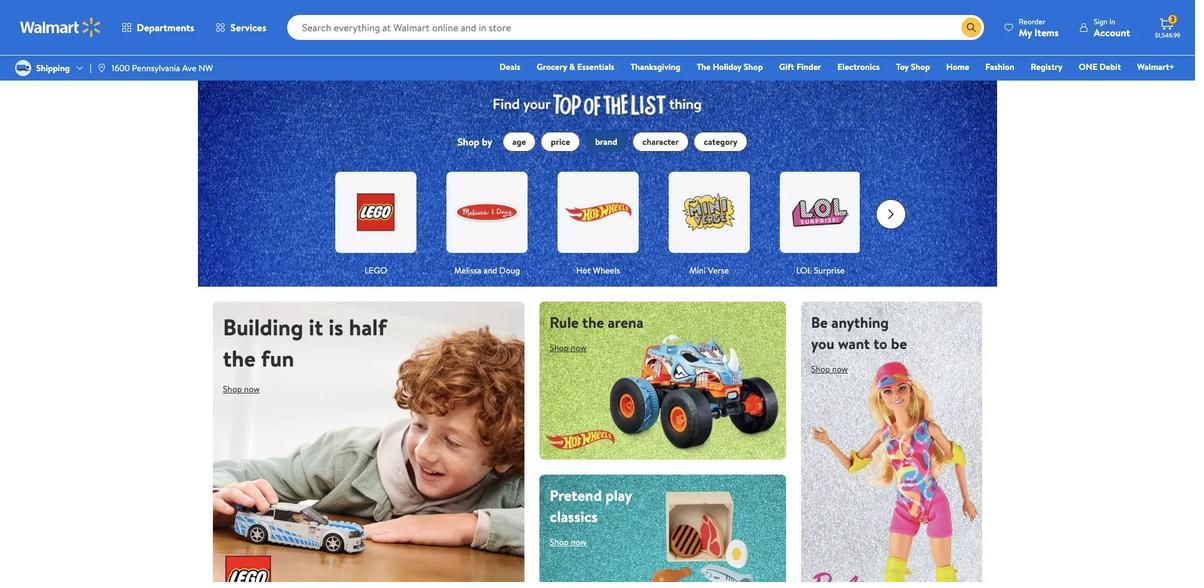 Task type: locate. For each thing, give the bounding box(es) containing it.
 image for 1600 pennsylvania ave nw
[[97, 63, 107, 73]]

age button
[[503, 132, 536, 152]]

the inside building it is half the fun
[[223, 343, 256, 374]]

play
[[606, 485, 632, 506]]

shop melissa and doug image
[[540, 475, 786, 582]]

the
[[583, 312, 604, 333], [223, 343, 256, 374]]

shop now link for be anything you want to be
[[811, 359, 858, 379]]

1 vertical spatial the
[[223, 343, 256, 374]]

hot
[[576, 264, 591, 277]]

shop now link for pretend play classics
[[550, 533, 597, 553]]

shop now for building it is half the fun
[[223, 383, 260, 396]]

nw
[[199, 62, 213, 74]]

the
[[697, 61, 711, 73]]

services button
[[205, 12, 277, 42]]

pretend
[[550, 485, 602, 506]]

electronics link
[[832, 60, 886, 74]]

now
[[571, 342, 587, 354], [833, 363, 848, 376], [244, 383, 260, 396], [571, 536, 587, 549]]

one debit link
[[1074, 60, 1127, 74]]

 image left "shipping"
[[15, 60, 31, 76]]

category
[[704, 136, 738, 148]]

1600
[[112, 62, 130, 74]]

my
[[1019, 25, 1033, 39]]

walmart+ link
[[1132, 60, 1181, 74]]

price button
[[541, 132, 580, 152]]

shop now link
[[550, 338, 597, 358], [811, 359, 858, 379], [223, 379, 270, 399], [550, 533, 597, 553]]

1 horizontal spatial  image
[[97, 63, 107, 73]]

search icon image
[[967, 22, 977, 32]]

the right rule
[[583, 312, 604, 333]]

pretend play classics
[[550, 485, 632, 528]]

thanksgiving
[[631, 61, 681, 73]]

finder
[[797, 61, 822, 73]]

lol surprise link
[[780, 162, 861, 287]]

melissa and doug link
[[447, 162, 528, 287]]

lego
[[365, 264, 388, 277]]

0 vertical spatial the
[[583, 312, 604, 333]]

essentials
[[578, 61, 615, 73]]

shop now
[[550, 342, 587, 354], [811, 363, 848, 376], [223, 383, 260, 396], [550, 536, 587, 549]]

shop now link down classics
[[550, 533, 597, 553]]

by
[[482, 135, 493, 149]]

1 horizontal spatial the
[[583, 312, 604, 333]]

shop hot wheels image
[[540, 302, 786, 460]]

one
[[1079, 61, 1098, 73]]

departments
[[137, 21, 194, 34]]

in
[[1110, 16, 1116, 27]]

items
[[1035, 25, 1059, 39]]

toy shop link
[[891, 60, 936, 74]]

category mini-verse image
[[669, 172, 750, 253]]

you
[[811, 333, 835, 354]]

gift
[[780, 61, 795, 73]]

 image right "|"
[[97, 63, 107, 73]]

doug
[[499, 264, 520, 277]]

the left fun at left
[[223, 343, 256, 374]]

rule the arena
[[550, 312, 644, 333]]

sign in account
[[1094, 16, 1131, 39]]

0 horizontal spatial the
[[223, 343, 256, 374]]

now for be anything you want to be
[[833, 363, 848, 376]]

shop now link down you
[[811, 359, 858, 379]]

mini verse
[[690, 264, 729, 277]]

reorder
[[1019, 16, 1046, 27]]

building
[[223, 312, 303, 343]]

shop now link down fun at left
[[223, 379, 270, 399]]

half
[[349, 312, 387, 343]]

hot wheels
[[576, 264, 620, 277]]

shop now for pretend play classics
[[550, 536, 587, 549]]

shop barbie image
[[801, 302, 983, 582]]

wheels
[[593, 264, 620, 277]]

melissa
[[454, 264, 482, 277]]

 image
[[15, 60, 31, 76], [97, 63, 107, 73]]

services
[[231, 21, 267, 34]]

0 horizontal spatial  image
[[15, 60, 31, 76]]

want
[[838, 333, 870, 354]]

verse
[[708, 264, 729, 277]]

holiday
[[713, 61, 742, 73]]

grocery & essentials link
[[531, 60, 620, 74]]

deals
[[500, 61, 521, 73]]

brand button
[[585, 132, 628, 152]]

lol surprise
[[797, 264, 845, 277]]

debit
[[1100, 61, 1122, 73]]

mini verse link
[[669, 162, 750, 287]]

shop now link down rule
[[550, 338, 597, 358]]

age
[[513, 136, 526, 148]]

deals link
[[494, 60, 526, 74]]

next slide of list image
[[876, 199, 906, 229]]

be
[[892, 333, 908, 354]]

hot wheels link
[[558, 162, 639, 287]]

arena
[[608, 312, 644, 333]]

grocery
[[537, 61, 567, 73]]

fashion
[[986, 61, 1015, 73]]

lol
[[797, 264, 812, 277]]



Task type: describe. For each thing, give the bounding box(es) containing it.
departments button
[[111, 12, 205, 42]]

mini
[[690, 264, 706, 277]]

character button
[[633, 132, 689, 152]]

sign
[[1094, 16, 1108, 27]]

now for building it is half the fun
[[244, 383, 260, 396]]

electronics
[[838, 61, 880, 73]]

category lol-surprise image
[[780, 172, 861, 253]]

price
[[551, 136, 570, 148]]

building it is half the fun
[[223, 312, 387, 374]]

find your top of the list thing image
[[478, 81, 718, 122]]

melissa and doug
[[454, 264, 520, 277]]

be
[[811, 312, 828, 333]]

account
[[1094, 25, 1131, 39]]

shipping
[[36, 62, 70, 74]]

gift finder
[[780, 61, 822, 73]]

thanksgiving link
[[625, 60, 687, 74]]

it
[[309, 312, 323, 343]]

shop now link for building it is half the fun
[[223, 379, 270, 399]]

&
[[570, 61, 575, 73]]

now for pretend play classics
[[571, 536, 587, 549]]

character
[[643, 136, 679, 148]]

|
[[90, 62, 92, 74]]

grocery & essentials
[[537, 61, 615, 73]]

brand
[[595, 136, 618, 148]]

Search search field
[[287, 15, 984, 40]]

lego link
[[335, 162, 417, 287]]

3 $1,546.99
[[1156, 14, 1181, 39]]

is
[[329, 312, 344, 343]]

walmart+
[[1138, 61, 1175, 73]]

fashion link
[[980, 60, 1021, 74]]

category lego image
[[335, 172, 417, 253]]

rule
[[550, 312, 579, 333]]

fun
[[261, 343, 294, 374]]

anything
[[832, 312, 889, 333]]

1600 pennsylvania ave nw
[[112, 62, 213, 74]]

shop now for rule the arena
[[550, 342, 587, 354]]

shop now link for rule the arena
[[550, 338, 597, 358]]

walmart image
[[20, 17, 101, 37]]

one debit
[[1079, 61, 1122, 73]]

toy
[[897, 61, 909, 73]]

ave
[[182, 62, 197, 74]]

$1,546.99
[[1156, 31, 1181, 39]]

now for rule the arena
[[571, 342, 587, 354]]

toy shop
[[897, 61, 931, 73]]

registry link
[[1026, 60, 1069, 74]]

category melissa-doug image
[[447, 172, 528, 253]]

shop by
[[458, 135, 493, 149]]

reorder my items
[[1019, 16, 1059, 39]]

3
[[1171, 14, 1175, 24]]

registry
[[1031, 61, 1063, 73]]

classics
[[550, 506, 598, 528]]

surprise
[[814, 264, 845, 277]]

home
[[947, 61, 970, 73]]

shop now for be anything you want to be
[[811, 363, 848, 376]]

pennsylvania
[[132, 62, 180, 74]]

and
[[484, 264, 497, 277]]

be anything you want to be
[[811, 312, 908, 354]]

the holiday shop
[[697, 61, 763, 73]]

category hot-wheels image
[[558, 172, 639, 253]]

shop lego image
[[213, 302, 525, 582]]

to
[[874, 333, 888, 354]]

the holiday shop link
[[692, 60, 769, 74]]

Walmart Site-Wide search field
[[287, 15, 984, 40]]

home link
[[941, 60, 975, 74]]

 image for shipping
[[15, 60, 31, 76]]

category button
[[694, 132, 748, 152]]

gift finder link
[[774, 60, 827, 74]]



Task type: vqa. For each thing, say whether or not it's contained in the screenshot.
want
yes



